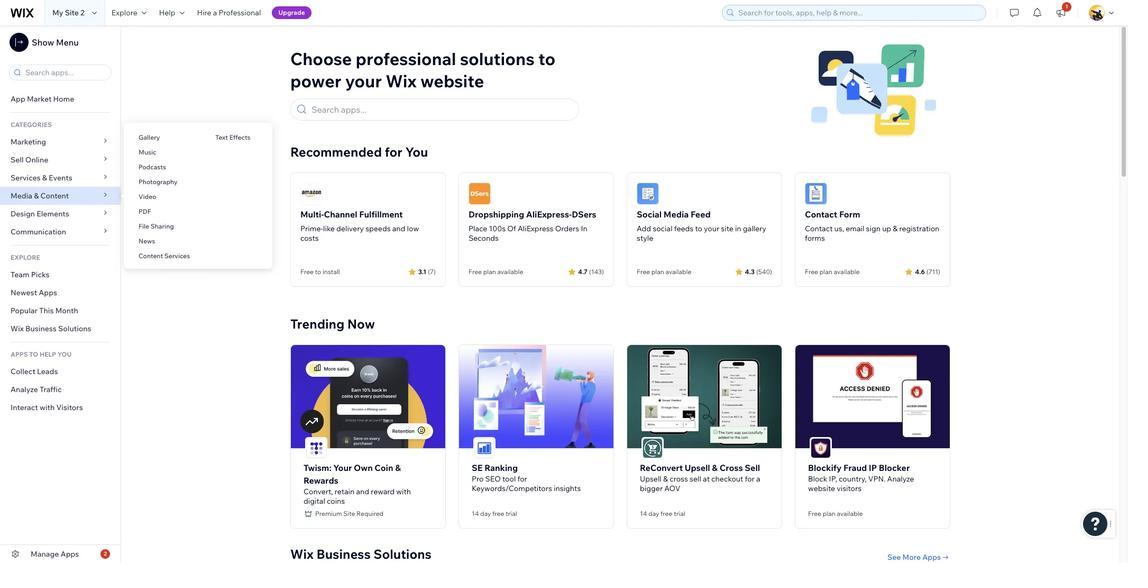 Task type: describe. For each thing, give the bounding box(es) containing it.
with inside the interact with visitors link
[[40, 403, 55, 412]]

recommended for you
[[291, 144, 428, 160]]

file
[[139, 222, 149, 230]]

business inside 'link'
[[25, 324, 57, 333]]

multi-channel fulfillment prime-like delivery speeds and low costs
[[301, 209, 419, 243]]

channel
[[324, 209, 358, 220]]

style
[[637, 233, 654, 243]]

sell online link
[[0, 151, 121, 169]]

apps for manage apps
[[61, 549, 79, 559]]

manage
[[31, 549, 59, 559]]

ip,
[[830, 474, 838, 484]]

& inside "link"
[[34, 191, 39, 201]]

dropshipping aliexpress-dsers logo image
[[469, 183, 491, 205]]

professional
[[356, 48, 456, 69]]

vpn.
[[869, 474, 886, 484]]

sell inside 'sidebar' element
[[11, 155, 24, 165]]

feed
[[691, 209, 711, 220]]

premium site required
[[315, 510, 384, 517]]

sharing
[[151, 222, 174, 230]]

contact form contact us, email sign up & registration forms
[[806, 209, 940, 243]]

free for social media feed
[[637, 268, 650, 276]]

newest
[[11, 288, 37, 297]]

plan for contact
[[820, 268, 833, 276]]

fraud
[[844, 462, 868, 473]]

like
[[323, 224, 335, 233]]

explore
[[11, 254, 40, 261]]

free for multi-channel fulfillment
[[301, 268, 314, 276]]

sell inside reconvert upsell & cross sell upsell & cross sell at checkout for a bigger aov
[[745, 462, 761, 473]]

site for premium
[[344, 510, 355, 517]]

online
[[25, 155, 48, 165]]

& left cross
[[713, 462, 718, 473]]

free for contact form
[[806, 268, 819, 276]]

(143)
[[590, 268, 604, 275]]

newest apps
[[11, 288, 57, 297]]

premium
[[315, 510, 342, 517]]

a inside hire a professional link
[[213, 8, 217, 17]]

news
[[139, 237, 155, 245]]

my
[[52, 8, 63, 17]]

and inside multi-channel fulfillment prime-like delivery speeds and low costs
[[393, 224, 406, 233]]

1 vertical spatial wix business solutions
[[291, 546, 432, 562]]

& left events
[[42, 173, 47, 183]]

app market home
[[11, 94, 74, 104]]

insights
[[554, 484, 581, 493]]

elements
[[37, 209, 69, 219]]

visitors
[[56, 403, 83, 412]]

1 vertical spatial solutions
[[374, 546, 432, 562]]

site for my
[[65, 8, 79, 17]]

Search for tools, apps, help & more... field
[[736, 5, 983, 20]]

1 vertical spatial content
[[139, 252, 163, 260]]

speeds
[[366, 224, 391, 233]]

day for se
[[481, 510, 491, 517]]

& inside the twism: your own coin & rewards convert, retain and reward with digital coins
[[395, 462, 401, 473]]

month
[[55, 306, 78, 315]]

a inside reconvert upsell & cross sell upsell & cross sell at checkout for a bigger aov
[[757, 474, 761, 484]]

help button
[[153, 0, 191, 25]]

available for form
[[834, 268, 860, 276]]

aliexpress
[[518, 224, 554, 233]]

1 vertical spatial services
[[164, 252, 190, 260]]

show
[[32, 37, 54, 48]]

contact form logo image
[[806, 183, 828, 205]]

social
[[637, 209, 662, 220]]

your inside choose professional solutions to power your wix website
[[345, 70, 382, 92]]

& down reconvert
[[664, 474, 669, 484]]

email
[[846, 224, 865, 233]]

text effects
[[216, 133, 251, 141]]

0 horizontal spatial for
[[385, 144, 403, 160]]

block
[[809, 474, 828, 484]]

4.7
[[579, 268, 588, 275]]

recommended
[[291, 144, 382, 160]]

search apps... field inside 'sidebar' element
[[22, 65, 108, 80]]

up
[[883, 224, 892, 233]]

ranking
[[485, 462, 518, 473]]

dsers
[[572, 209, 597, 220]]

of
[[508, 224, 516, 233]]

site
[[722, 224, 734, 233]]

communication
[[11, 227, 68, 237]]

forms
[[806, 233, 826, 243]]

free for dropshipping aliexpress-dsers
[[469, 268, 482, 276]]

1 horizontal spatial wix
[[291, 546, 314, 562]]

4.6 (711)
[[916, 268, 941, 275]]

1 vertical spatial business
[[317, 546, 371, 562]]

help
[[40, 350, 56, 358]]

blockify fraud ip blocker block ip, country, vpn. analyze website visitors
[[809, 462, 915, 493]]

multi-channel fulfillment logo image
[[301, 183, 323, 205]]

design elements link
[[0, 205, 121, 223]]

plan for social
[[652, 268, 665, 276]]

interact with visitors
[[11, 403, 83, 412]]

day for reconvert
[[649, 510, 660, 517]]

reward
[[371, 487, 395, 496]]

& inside contact form contact us, email sign up & registration forms
[[894, 224, 898, 233]]

content inside "link"
[[40, 191, 69, 201]]

team picks link
[[0, 266, 121, 284]]

traffic
[[40, 385, 62, 394]]

social
[[653, 224, 673, 233]]

interact
[[11, 403, 38, 412]]

reconvert upsell & cross sell poster image
[[628, 345, 782, 448]]

keywords/competitors
[[472, 484, 552, 493]]

show menu
[[32, 37, 79, 48]]

apps to help you
[[11, 350, 72, 358]]

analyze inside analyze traffic link
[[11, 385, 38, 394]]

feeds
[[675, 224, 694, 233]]

file sharing
[[139, 222, 174, 230]]

your inside social media feed add social feeds to your site in gallery style
[[704, 224, 720, 233]]

add
[[637, 224, 652, 233]]

sell online
[[11, 155, 48, 165]]

collect
[[11, 367, 35, 376]]

photography
[[139, 178, 178, 186]]

se ranking pro seo tool for keywords/competitors insights
[[472, 462, 581, 493]]

available for aliexpress-
[[498, 268, 524, 276]]

collect leads
[[11, 367, 58, 376]]

popular this month
[[11, 306, 78, 315]]

own
[[354, 462, 373, 473]]

14 for reconvert
[[640, 510, 648, 517]]

podcasts
[[139, 163, 166, 171]]

photography link
[[124, 173, 201, 191]]

trial for upsell
[[674, 510, 686, 517]]

low
[[407, 224, 419, 233]]

music link
[[124, 143, 201, 161]]

pro
[[472, 474, 484, 484]]

1 contact from the top
[[806, 209, 838, 220]]

social media feed add social feeds to your site in gallery style
[[637, 209, 767, 243]]

text effects link
[[201, 129, 273, 147]]

app market home link
[[0, 90, 121, 108]]

media inside social media feed add social feeds to your site in gallery style
[[664, 209, 689, 220]]



Task type: locate. For each thing, give the bounding box(es) containing it.
0 horizontal spatial wix business solutions
[[11, 324, 91, 333]]

14 down pro
[[472, 510, 479, 517]]

market
[[27, 94, 52, 104]]

wix business solutions
[[11, 324, 91, 333], [291, 546, 432, 562]]

apps
[[11, 350, 28, 358]]

1 vertical spatial wix
[[11, 324, 24, 333]]

Search apps... field
[[22, 65, 108, 80], [309, 99, 574, 120]]

to inside social media feed add social feeds to your site in gallery style
[[696, 224, 703, 233]]

see
[[888, 552, 902, 562]]

team picks
[[11, 270, 50, 279]]

blockify fraud ip blocker icon image
[[811, 438, 832, 458]]

free plan available down forms
[[806, 268, 860, 276]]

seconds
[[469, 233, 499, 243]]

0 horizontal spatial day
[[481, 510, 491, 517]]

wix inside choose professional solutions to power your wix website
[[386, 70, 417, 92]]

rewards
[[304, 475, 339, 486]]

0 horizontal spatial analyze
[[11, 385, 38, 394]]

0 vertical spatial your
[[345, 70, 382, 92]]

0 vertical spatial services
[[11, 173, 41, 183]]

available down "us,"
[[834, 268, 860, 276]]

14 down bigger
[[640, 510, 648, 517]]

0 vertical spatial and
[[393, 224, 406, 233]]

trending
[[291, 316, 345, 332]]

free left install
[[301, 268, 314, 276]]

orders
[[556, 224, 580, 233]]

free down block at the right bottom of the page
[[809, 510, 822, 517]]

0 vertical spatial contact
[[806, 209, 838, 220]]

retain
[[335, 487, 355, 496]]

0 horizontal spatial free
[[493, 510, 505, 517]]

2 free from the left
[[661, 510, 673, 517]]

collect leads link
[[0, 363, 121, 381]]

analyze down blocker
[[888, 474, 915, 484]]

0 vertical spatial site
[[65, 8, 79, 17]]

day down bigger
[[649, 510, 660, 517]]

aliexpress-
[[526, 209, 572, 220]]

plan down forms
[[820, 268, 833, 276]]

analyze traffic
[[11, 385, 62, 394]]

1 horizontal spatial solutions
[[374, 546, 432, 562]]

app
[[11, 94, 25, 104]]

free for reconvert
[[661, 510, 673, 517]]

social media feed logo image
[[637, 183, 659, 205]]

plan for dropshipping
[[484, 268, 496, 276]]

free down style
[[637, 268, 650, 276]]

& right the up
[[894, 224, 898, 233]]

1 horizontal spatial search apps... field
[[309, 99, 574, 120]]

1 vertical spatial analyze
[[888, 474, 915, 484]]

1 horizontal spatial apps
[[61, 549, 79, 559]]

2 horizontal spatial apps
[[923, 552, 942, 562]]

(540)
[[757, 268, 773, 275]]

4.3
[[746, 268, 755, 275]]

2 horizontal spatial to
[[696, 224, 703, 233]]

2 vertical spatial to
[[315, 268, 321, 276]]

trending now
[[291, 316, 375, 332]]

cross
[[720, 462, 744, 473]]

plan down the 'ip,'
[[823, 510, 836, 517]]

1 trial from the left
[[506, 510, 517, 517]]

business down popular this month
[[25, 324, 57, 333]]

0 horizontal spatial apps
[[39, 288, 57, 297]]

your
[[345, 70, 382, 92], [704, 224, 720, 233]]

1 horizontal spatial 14
[[640, 510, 648, 517]]

0 horizontal spatial and
[[356, 487, 369, 496]]

for right the tool
[[518, 474, 528, 484]]

services down sell online
[[11, 173, 41, 183]]

14 day free trial for se
[[472, 510, 517, 517]]

day down seo
[[481, 510, 491, 517]]

free down forms
[[806, 268, 819, 276]]

and inside the twism: your own coin & rewards convert, retain and reward with digital coins
[[356, 487, 369, 496]]

interact with visitors link
[[0, 399, 121, 417]]

dropshipping aliexpress-dsers place 100s of aliexpress orders in seconds
[[469, 209, 597, 243]]

2 horizontal spatial wix
[[386, 70, 417, 92]]

wix business solutions down required
[[291, 546, 432, 562]]

1 horizontal spatial site
[[344, 510, 355, 517]]

0 horizontal spatial 14
[[472, 510, 479, 517]]

1 horizontal spatial and
[[393, 224, 406, 233]]

0 vertical spatial analyze
[[11, 385, 38, 394]]

services inside 'sidebar' element
[[11, 173, 41, 183]]

free
[[493, 510, 505, 517], [661, 510, 673, 517]]

video link
[[124, 188, 201, 206]]

popular this month link
[[0, 302, 121, 320]]

free plan available down visitors
[[809, 510, 863, 517]]

hire
[[197, 8, 212, 17]]

for right checkout
[[745, 474, 755, 484]]

0 horizontal spatial wix
[[11, 324, 24, 333]]

0 vertical spatial business
[[25, 324, 57, 333]]

2 inside 'sidebar' element
[[104, 550, 107, 557]]

14 for se
[[472, 510, 479, 517]]

solutions down required
[[374, 546, 432, 562]]

1 horizontal spatial day
[[649, 510, 660, 517]]

2 14 from the left
[[640, 510, 648, 517]]

to right solutions
[[539, 48, 556, 69]]

site down coins
[[344, 510, 355, 517]]

with right reward
[[397, 487, 411, 496]]

free to install
[[301, 268, 340, 276]]

trial down keywords/competitors
[[506, 510, 517, 517]]

1 horizontal spatial media
[[664, 209, 689, 220]]

to left install
[[315, 268, 321, 276]]

1 day from the left
[[481, 510, 491, 517]]

form
[[840, 209, 861, 220]]

a right checkout
[[757, 474, 761, 484]]

menu
[[56, 37, 79, 48]]

free plan available down style
[[637, 268, 692, 276]]

aov
[[665, 484, 681, 493]]

cross
[[670, 474, 689, 484]]

1 vertical spatial sell
[[745, 462, 761, 473]]

multi-
[[301, 209, 324, 220]]

1 vertical spatial website
[[809, 484, 836, 493]]

2 vertical spatial wix
[[291, 546, 314, 562]]

twism: your own coin & rewards poster image
[[291, 345, 446, 448]]

0 vertical spatial website
[[421, 70, 484, 92]]

0 horizontal spatial media
[[11, 191, 32, 201]]

2 right my
[[80, 8, 85, 17]]

media & content
[[11, 191, 69, 201]]

services & events
[[11, 173, 72, 183]]

manage apps
[[31, 549, 79, 559]]

wix business solutions inside 'link'
[[11, 324, 91, 333]]

reconvert upsell & cross sell upsell & cross sell at checkout for a bigger aov
[[640, 462, 761, 493]]

analyze traffic link
[[0, 381, 121, 399]]

your left site
[[704, 224, 720, 233]]

0 vertical spatial content
[[40, 191, 69, 201]]

1 horizontal spatial services
[[164, 252, 190, 260]]

free plan available down seconds
[[469, 268, 524, 276]]

1 vertical spatial with
[[397, 487, 411, 496]]

1 vertical spatial and
[[356, 487, 369, 496]]

14 day free trial for reconvert
[[640, 510, 686, 517]]

digital
[[304, 496, 325, 506]]

more
[[903, 552, 922, 562]]

website inside choose professional solutions to power your wix website
[[421, 70, 484, 92]]

to inside choose professional solutions to power your wix website
[[539, 48, 556, 69]]

plan down style
[[652, 268, 665, 276]]

tool
[[503, 474, 516, 484]]

install
[[323, 268, 340, 276]]

website down solutions
[[421, 70, 484, 92]]

0 vertical spatial to
[[539, 48, 556, 69]]

0 horizontal spatial content
[[40, 191, 69, 201]]

solutions down month
[[58, 324, 91, 333]]

costs
[[301, 233, 319, 243]]

1 horizontal spatial upsell
[[685, 462, 711, 473]]

country,
[[839, 474, 867, 484]]

14 day free trial down aov
[[640, 510, 686, 517]]

0 horizontal spatial search apps... field
[[22, 65, 108, 80]]

1 horizontal spatial trial
[[674, 510, 686, 517]]

your
[[334, 462, 352, 473]]

0 horizontal spatial your
[[345, 70, 382, 92]]

free plan available for social
[[637, 268, 692, 276]]

0 horizontal spatial 14 day free trial
[[472, 510, 517, 517]]

3.1
[[419, 268, 427, 275]]

1 vertical spatial 2
[[104, 550, 107, 557]]

media & content link
[[0, 187, 121, 205]]

0 vertical spatial media
[[11, 191, 32, 201]]

2 contact from the top
[[806, 224, 833, 233]]

3.1 (7)
[[419, 268, 436, 275]]

1 vertical spatial upsell
[[640, 474, 662, 484]]

podcasts link
[[124, 158, 201, 176]]

fulfillment
[[360, 209, 403, 220]]

2 day from the left
[[649, 510, 660, 517]]

& up design elements
[[34, 191, 39, 201]]

for inside the se ranking pro seo tool for keywords/competitors insights
[[518, 474, 528, 484]]

0 vertical spatial upsell
[[685, 462, 711, 473]]

power
[[291, 70, 342, 92]]

content services
[[139, 252, 190, 260]]

twism: your own coin & rewards icon image
[[306, 438, 327, 458]]

analyze up interact
[[11, 385, 38, 394]]

apps for newest apps
[[39, 288, 57, 297]]

1 horizontal spatial with
[[397, 487, 411, 496]]

0 vertical spatial solutions
[[58, 324, 91, 333]]

with inside the twism: your own coin & rewards convert, retain and reward with digital coins
[[397, 487, 411, 496]]

se ranking icon image
[[475, 438, 495, 458]]

0 vertical spatial with
[[40, 403, 55, 412]]

2 right manage apps
[[104, 550, 107, 557]]

content up elements
[[40, 191, 69, 201]]

video
[[139, 193, 156, 201]]

1 horizontal spatial 2
[[104, 550, 107, 557]]

1 vertical spatial your
[[704, 224, 720, 233]]

1 horizontal spatial for
[[518, 474, 528, 484]]

0 horizontal spatial a
[[213, 8, 217, 17]]

news link
[[124, 232, 201, 250]]

us,
[[835, 224, 845, 233]]

apps up this
[[39, 288, 57, 297]]

content down 'news'
[[139, 252, 163, 260]]

services down news link
[[164, 252, 190, 260]]

for
[[385, 144, 403, 160], [518, 474, 528, 484], [745, 474, 755, 484]]

0 horizontal spatial services
[[11, 173, 41, 183]]

1 free from the left
[[493, 510, 505, 517]]

trial for ranking
[[506, 510, 517, 517]]

you
[[58, 350, 72, 358]]

apps right more in the bottom of the page
[[923, 552, 942, 562]]

0 horizontal spatial upsell
[[640, 474, 662, 484]]

a right hire
[[213, 8, 217, 17]]

blocker
[[880, 462, 911, 473]]

4.3 (540)
[[746, 268, 773, 275]]

1 horizontal spatial your
[[704, 224, 720, 233]]

1 horizontal spatial to
[[539, 48, 556, 69]]

upsell down reconvert
[[640, 474, 662, 484]]

0 vertical spatial search apps... field
[[22, 65, 108, 80]]

wix inside 'link'
[[11, 324, 24, 333]]

1 vertical spatial to
[[696, 224, 703, 233]]

free
[[301, 268, 314, 276], [469, 268, 482, 276], [637, 268, 650, 276], [806, 268, 819, 276], [809, 510, 822, 517]]

place
[[469, 224, 488, 233]]

1 horizontal spatial 14 day free trial
[[640, 510, 686, 517]]

wix business solutions down this
[[11, 324, 91, 333]]

contact left "us,"
[[806, 224, 833, 233]]

search apps... field up 'home' at left
[[22, 65, 108, 80]]

site
[[65, 8, 79, 17], [344, 510, 355, 517]]

0 vertical spatial sell
[[11, 155, 24, 165]]

1 vertical spatial media
[[664, 209, 689, 220]]

analyze inside blockify fraud ip blocker block ip, country, vpn. analyze website visitors
[[888, 474, 915, 484]]

sell right cross
[[745, 462, 761, 473]]

1 horizontal spatial free
[[661, 510, 673, 517]]

4.7 (143)
[[579, 268, 604, 275]]

free plan available for dropshipping
[[469, 268, 524, 276]]

1 horizontal spatial a
[[757, 474, 761, 484]]

2 horizontal spatial for
[[745, 474, 755, 484]]

media up design in the left of the page
[[11, 191, 32, 201]]

and left low
[[393, 224, 406, 233]]

search apps... field down choose professional solutions to power your wix website
[[309, 99, 574, 120]]

se ranking poster image
[[459, 345, 614, 448]]

1 14 from the left
[[472, 510, 479, 517]]

and right retain
[[356, 487, 369, 496]]

0 horizontal spatial sell
[[11, 155, 24, 165]]

website down blockify
[[809, 484, 836, 493]]

upsell up sell
[[685, 462, 711, 473]]

0 vertical spatial wix business solutions
[[11, 324, 91, 333]]

plan
[[484, 268, 496, 276], [652, 268, 665, 276], [820, 268, 833, 276], [823, 510, 836, 517]]

site right my
[[65, 8, 79, 17]]

1 vertical spatial site
[[344, 510, 355, 517]]

1 14 day free trial from the left
[[472, 510, 517, 517]]

plan down seconds
[[484, 268, 496, 276]]

for inside reconvert upsell & cross sell upsell & cross sell at checkout for a bigger aov
[[745, 474, 755, 484]]

available for media
[[666, 268, 692, 276]]

1 horizontal spatial sell
[[745, 462, 761, 473]]

0 horizontal spatial site
[[65, 8, 79, 17]]

0 horizontal spatial with
[[40, 403, 55, 412]]

free down seconds
[[469, 268, 482, 276]]

services & events link
[[0, 169, 121, 187]]

1 vertical spatial search apps... field
[[309, 99, 574, 120]]

free for se
[[493, 510, 505, 517]]

free down keywords/competitors
[[493, 510, 505, 517]]

hire a professional
[[197, 8, 261, 17]]

effects
[[230, 133, 251, 141]]

blockify fraud ip blocker poster image
[[796, 345, 951, 448]]

0 horizontal spatial 2
[[80, 8, 85, 17]]

0 horizontal spatial solutions
[[58, 324, 91, 333]]

& right coin
[[395, 462, 401, 473]]

1 horizontal spatial analyze
[[888, 474, 915, 484]]

your right power
[[345, 70, 382, 92]]

reconvert upsell & cross sell icon image
[[643, 438, 663, 458]]

convert,
[[304, 487, 333, 496]]

0 vertical spatial 2
[[80, 8, 85, 17]]

free down aov
[[661, 510, 673, 517]]

0 vertical spatial a
[[213, 8, 217, 17]]

text
[[216, 133, 228, 141]]

upgrade button
[[272, 6, 312, 19]]

to down feed
[[696, 224, 703, 233]]

solutions inside wix business solutions 'link'
[[58, 324, 91, 333]]

delivery
[[337, 224, 364, 233]]

1 horizontal spatial wix business solutions
[[291, 546, 432, 562]]

2 14 day free trial from the left
[[640, 510, 686, 517]]

0 horizontal spatial business
[[25, 324, 57, 333]]

my site 2
[[52, 8, 85, 17]]

1 horizontal spatial content
[[139, 252, 163, 260]]

14 day free trial down keywords/competitors
[[472, 510, 517, 517]]

0 horizontal spatial to
[[315, 268, 321, 276]]

1 vertical spatial a
[[757, 474, 761, 484]]

media inside "link"
[[11, 191, 32, 201]]

media up feeds
[[664, 209, 689, 220]]

with down traffic
[[40, 403, 55, 412]]

1 horizontal spatial website
[[809, 484, 836, 493]]

to
[[539, 48, 556, 69], [696, 224, 703, 233], [315, 268, 321, 276]]

1 horizontal spatial business
[[317, 546, 371, 562]]

trial down aov
[[674, 510, 686, 517]]

free plan available for contact
[[806, 268, 860, 276]]

for left you
[[385, 144, 403, 160]]

sell left online
[[11, 155, 24, 165]]

0 horizontal spatial website
[[421, 70, 484, 92]]

1 vertical spatial contact
[[806, 224, 833, 233]]

14 day free trial
[[472, 510, 517, 517], [640, 510, 686, 517]]

business down premium site required at the bottom of page
[[317, 546, 371, 562]]

apps right manage
[[61, 549, 79, 559]]

0 horizontal spatial trial
[[506, 510, 517, 517]]

contact down "contact form logo"
[[806, 209, 838, 220]]

professional
[[219, 8, 261, 17]]

solutions
[[460, 48, 535, 69]]

1
[[1066, 3, 1069, 10]]

coin
[[375, 462, 394, 473]]

available down visitors
[[838, 510, 863, 517]]

sidebar element
[[0, 25, 121, 563]]

twism:
[[304, 462, 332, 473]]

available down seconds
[[498, 268, 524, 276]]

available down feeds
[[666, 268, 692, 276]]

2 trial from the left
[[674, 510, 686, 517]]

0 vertical spatial wix
[[386, 70, 417, 92]]

dropshipping
[[469, 209, 525, 220]]

website inside blockify fraud ip blocker block ip, country, vpn. analyze website visitors
[[809, 484, 836, 493]]

you
[[406, 144, 428, 160]]



Task type: vqa. For each thing, say whether or not it's contained in the screenshot.


